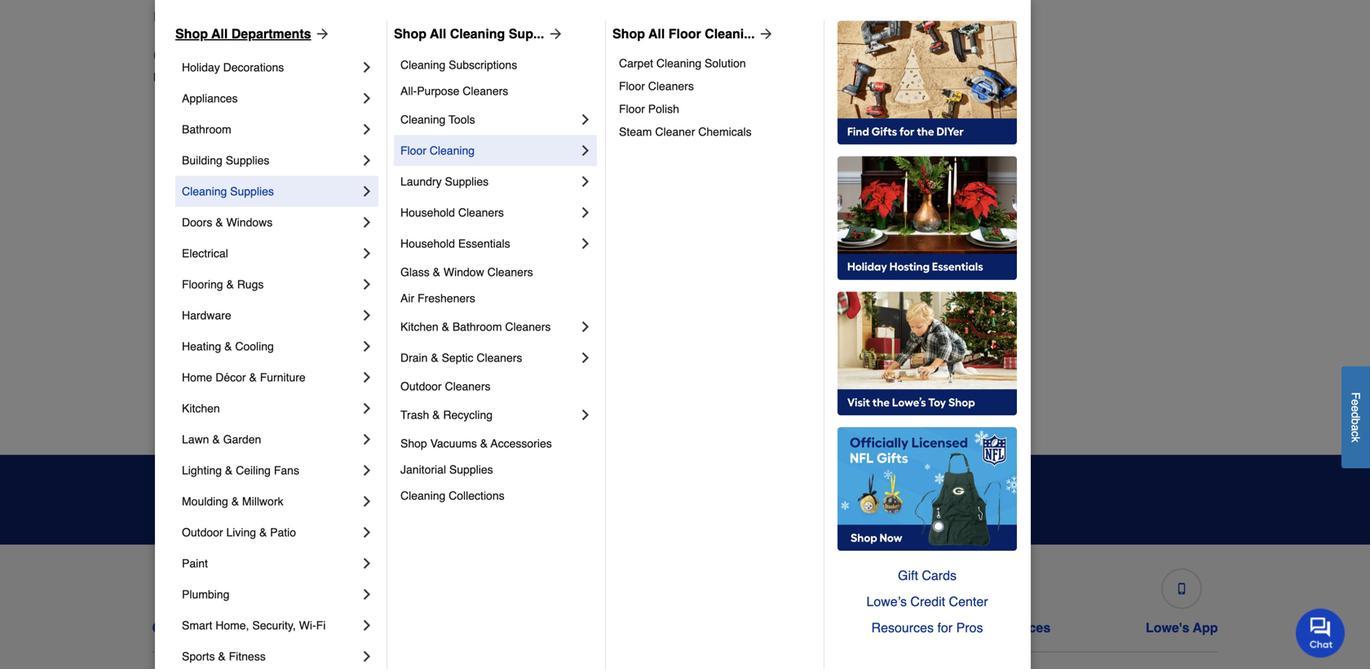 Task type: locate. For each thing, give the bounding box(es) containing it.
steam cleaner chemicals link
[[619, 120, 813, 143]]

chevron right image
[[578, 111, 594, 128], [359, 121, 375, 137], [578, 142, 594, 159], [359, 214, 375, 230], [359, 245, 375, 261], [359, 307, 375, 323], [359, 369, 375, 385], [359, 400, 375, 416], [578, 407, 594, 423], [359, 431, 375, 448], [359, 524, 375, 541], [359, 555, 375, 572], [359, 617, 375, 634]]

floor down carpet
[[619, 79, 645, 93]]

& for lighting & ceiling fans
[[225, 464, 233, 477]]

rio grande
[[965, 187, 1023, 200]]

2 all from the left
[[430, 26, 447, 41]]

0 vertical spatial city
[[153, 44, 190, 67]]

flemington link
[[432, 120, 489, 137]]

0 horizontal spatial credit
[[582, 620, 619, 635]]

0 horizontal spatial cards
[[789, 620, 826, 635]]

mobile image
[[1177, 583, 1188, 594]]

all inside shop all departments link
[[211, 26, 228, 41]]

millwork
[[242, 495, 284, 508]]

2 horizontal spatial jersey
[[432, 318, 466, 331]]

chevron right image for plumbing
[[359, 586, 375, 603]]

1 horizontal spatial center
[[949, 594, 989, 609]]

kitchen down home
[[182, 402, 220, 415]]

lowe's for lowe's credit center
[[534, 620, 578, 635]]

& right sports
[[218, 650, 226, 663]]

outdoor for outdoor living & patio
[[182, 526, 223, 539]]

0 vertical spatial east
[[166, 285, 189, 298]]

& right 'lawn'
[[212, 433, 220, 446]]

& left 'patio'
[[259, 526, 267, 539]]

all for cleaning
[[430, 26, 447, 41]]

1 vertical spatial a
[[1350, 425, 1363, 431]]

0 horizontal spatial a
[[185, 9, 192, 24]]

lowe's
[[867, 594, 907, 609]]

1 vertical spatial center
[[623, 620, 664, 635]]

a up k
[[1350, 425, 1363, 431]]

0 horizontal spatial shop
[[175, 26, 208, 41]]

holiday decorations link
[[182, 52, 359, 83]]

princeton link
[[965, 153, 1013, 169]]

home
[[182, 371, 212, 384]]

outdoor up the trash
[[401, 380, 442, 393]]

shop for shop all floor cleani...
[[613, 26, 645, 41]]

1 vertical spatial cards
[[789, 620, 826, 635]]

0 horizontal spatial center
[[623, 620, 664, 635]]

0 horizontal spatial city
[[153, 44, 190, 67]]

all inside the shop all floor cleani... link
[[649, 26, 665, 41]]

chevron right image for drain & septic cleaners
[[578, 350, 594, 366]]

1 arrow right image from the left
[[311, 26, 331, 42]]

2 horizontal spatial arrow right image
[[755, 26, 775, 42]]

1 vertical spatial gift cards
[[763, 620, 826, 635]]

sewell link
[[965, 218, 998, 235]]

chevron right image for household cleaners
[[578, 204, 594, 221]]

new inside button
[[352, 9, 378, 24]]

turnersville link
[[965, 316, 1023, 333]]

floor up laundry
[[401, 144, 427, 157]]

jersey down fresheners on the left of page
[[432, 318, 466, 331]]

smart
[[182, 619, 212, 632]]

cleaning subscriptions link
[[401, 52, 594, 78]]

a right find
[[185, 9, 192, 24]]

cleaning inside cleaning tools link
[[401, 113, 446, 126]]

0 vertical spatial a
[[185, 9, 192, 24]]

& right doors
[[216, 216, 223, 229]]

chevron right image for laundry supplies
[[578, 173, 594, 190]]

3 arrow right image from the left
[[755, 26, 775, 42]]

arrow right image up cleaning subscriptions link
[[545, 26, 564, 42]]

home décor & furniture
[[182, 371, 306, 384]]

2 arrow right image from the left
[[545, 26, 564, 42]]

& for heating & cooling
[[225, 340, 232, 353]]

1 horizontal spatial a
[[1350, 425, 1363, 431]]

bathroom up the drain & septic cleaners link
[[453, 320, 502, 333]]

0 horizontal spatial jersey
[[266, 71, 300, 84]]

0 vertical spatial kitchen
[[401, 320, 439, 333]]

0 horizontal spatial lowe's
[[153, 71, 189, 84]]

0 horizontal spatial gift cards
[[763, 620, 826, 635]]

chevron right image for trash & recycling
[[578, 407, 594, 423]]

chevron right image for lighting & ceiling fans
[[359, 462, 375, 479]]

& for lawn & garden
[[212, 433, 220, 446]]

1 vertical spatial new
[[240, 71, 263, 84]]

lowe's credit center link
[[534, 562, 664, 636]]

1 vertical spatial jersey
[[266, 71, 300, 84]]

butler link
[[166, 186, 196, 202]]

0 vertical spatial outdoor
[[401, 380, 442, 393]]

shop all departments link
[[175, 24, 331, 44]]

1 vertical spatial credit
[[582, 620, 619, 635]]

delran link
[[166, 218, 200, 235]]

furniture
[[260, 371, 306, 384]]

outdoor inside the outdoor living & patio link
[[182, 526, 223, 539]]

& left the millwork
[[232, 495, 239, 508]]

cleaning down shop all floor cleani...
[[657, 57, 702, 70]]

3 shop from the left
[[613, 26, 645, 41]]

& left ceiling
[[225, 464, 233, 477]]

chevron right image for floor cleaning
[[578, 142, 594, 159]]

home décor & furniture link
[[182, 362, 359, 393]]

hackettstown link
[[432, 153, 501, 169]]

& inside 'link'
[[216, 216, 223, 229]]

shop all cleaning sup...
[[394, 26, 545, 41]]

kitchen for kitchen & bathroom cleaners
[[401, 320, 439, 333]]

chevron right image for sports & fitness
[[359, 648, 375, 665]]

1 vertical spatial bathroom
[[453, 320, 502, 333]]

all for floor
[[649, 26, 665, 41]]

e
[[1350, 399, 1363, 406], [1350, 406, 1363, 412]]

1 vertical spatial city
[[469, 318, 489, 331]]

doors
[[182, 216, 212, 229]]

holiday hosting essentials. image
[[838, 156, 1018, 280]]

1 horizontal spatial jersey
[[381, 9, 420, 24]]

f e e d b a c k button
[[1342, 366, 1371, 468]]

sports & fitness
[[182, 650, 266, 663]]

shop
[[401, 437, 427, 450]]

1 vertical spatial outdoor
[[182, 526, 223, 539]]

carpet
[[619, 57, 654, 70]]

& right décor
[[249, 371, 257, 384]]

1 vertical spatial household
[[401, 237, 455, 250]]

sports
[[182, 650, 215, 663]]

1 vertical spatial kitchen
[[182, 402, 220, 415]]

outdoor down moulding
[[182, 526, 223, 539]]

east up heating on the bottom left of page
[[166, 318, 189, 331]]

all inside shop all cleaning sup... link
[[430, 26, 447, 41]]

bathroom
[[182, 123, 232, 136], [453, 320, 502, 333]]

0 vertical spatial new
[[352, 9, 378, 24]]

2 horizontal spatial all
[[649, 26, 665, 41]]

appliances
[[182, 92, 238, 105]]

chevron right image for hardware
[[359, 307, 375, 323]]

accessories
[[491, 437, 552, 450]]

doors & windows
[[182, 216, 273, 229]]

1 vertical spatial east
[[166, 318, 189, 331]]

0 vertical spatial jersey
[[381, 9, 420, 24]]

city
[[153, 44, 190, 67], [469, 318, 489, 331]]

supplies up inspiration
[[450, 463, 493, 476]]

moulding & millwork
[[182, 495, 284, 508]]

0 horizontal spatial all
[[211, 26, 228, 41]]

cleaning down flemington link at left top
[[430, 144, 475, 157]]

east down deptford
[[166, 285, 189, 298]]

2 e from the top
[[1350, 406, 1363, 412]]

rio grande link
[[965, 186, 1023, 202]]

city down air fresheners link at the left
[[469, 318, 489, 331]]

flooring
[[182, 278, 223, 291]]

1 vertical spatial gift
[[763, 620, 786, 635]]

bathroom down appliances
[[182, 123, 232, 136]]

shop down new jersey
[[394, 26, 427, 41]]

1 horizontal spatial kitchen
[[401, 320, 439, 333]]

lawnside
[[432, 350, 481, 364]]

paint link
[[182, 548, 359, 579]]

1 horizontal spatial all
[[430, 26, 447, 41]]

howell
[[432, 285, 467, 298]]

1 all from the left
[[211, 26, 228, 41]]

& right glass
[[433, 266, 441, 279]]

living
[[226, 526, 256, 539]]

patio
[[270, 526, 296, 539]]

heating & cooling
[[182, 340, 274, 353]]

center
[[949, 594, 989, 609], [623, 620, 664, 635]]

cleani...
[[705, 26, 755, 41]]

0 vertical spatial cards
[[922, 568, 957, 583]]

turnersville
[[965, 318, 1023, 331]]

shop up carpet
[[613, 26, 645, 41]]

0 vertical spatial bathroom
[[182, 123, 232, 136]]

1 horizontal spatial lowe's
[[534, 620, 578, 635]]

city down find
[[153, 44, 190, 67]]

deals, inspiration and trends we've got ideas to share.
[[366, 480, 639, 519]]

cleaning up all-
[[401, 58, 446, 71]]

0 horizontal spatial outdoor
[[182, 526, 223, 539]]

1 horizontal spatial gift
[[898, 568, 919, 583]]

arrow right image up holiday decorations "link"
[[311, 26, 331, 42]]

chevron right image for lawn & garden
[[359, 431, 375, 448]]

kitchen for kitchen
[[182, 402, 220, 415]]

garden
[[223, 433, 261, 446]]

1 horizontal spatial gift cards link
[[838, 563, 1018, 589]]

city inside city directory lowe's stores in new jersey
[[153, 44, 190, 67]]

chevron right image
[[359, 59, 375, 75], [359, 90, 375, 106], [359, 152, 375, 168], [578, 173, 594, 190], [359, 183, 375, 199], [578, 204, 594, 221], [578, 235, 594, 252], [359, 276, 375, 292], [578, 319, 594, 335], [359, 338, 375, 354], [578, 350, 594, 366], [359, 462, 375, 479], [359, 493, 375, 510], [359, 586, 375, 603], [359, 648, 375, 665]]

cleaning tools link
[[401, 104, 578, 135]]

supplies for laundry supplies
[[445, 175, 489, 188]]

1 shop from the left
[[175, 26, 208, 41]]

installation
[[925, 620, 994, 635]]

1 horizontal spatial credit
[[911, 594, 946, 609]]

arrow right image inside shop all cleaning sup... link
[[545, 26, 564, 42]]

1 horizontal spatial gift cards
[[898, 568, 957, 583]]

cleaning inside floor cleaning link
[[430, 144, 475, 157]]

cleaner
[[656, 125, 696, 138]]

& right drain
[[431, 351, 439, 364]]

toms river
[[965, 285, 1022, 298]]

brick
[[166, 155, 192, 168]]

manahawkin
[[432, 416, 497, 429]]

arrow right image
[[311, 26, 331, 42], [545, 26, 564, 42], [755, 26, 775, 42]]

2 vertical spatial jersey
[[432, 318, 466, 331]]

0 vertical spatial credit
[[911, 594, 946, 609]]

household down laundry
[[401, 206, 455, 219]]

laundry supplies link
[[401, 166, 578, 197]]

supplies down hackettstown link
[[445, 175, 489, 188]]

woodbridge
[[965, 416, 1026, 429]]

manchester link
[[699, 120, 758, 137]]

1 east from the top
[[166, 285, 189, 298]]

jersey down the "departments"
[[266, 71, 300, 84]]

union link
[[965, 349, 994, 365]]

all down store
[[211, 26, 228, 41]]

shop all floor cleani... link
[[613, 24, 775, 44]]

1 horizontal spatial shop
[[394, 26, 427, 41]]

visit the lowe's toy shop. image
[[838, 292, 1018, 416]]

jersey up shop all cleaning sup... in the top left of the page
[[381, 9, 420, 24]]

find a store
[[153, 9, 229, 24]]

2 horizontal spatial shop
[[613, 26, 645, 41]]

supplies for building supplies
[[226, 154, 270, 167]]

cleaning inside cleaning subscriptions link
[[401, 58, 446, 71]]

cleaning supplies
[[182, 185, 274, 198]]

deals,
[[366, 480, 424, 503]]

janitorial supplies
[[401, 463, 493, 476]]

heating & cooling link
[[182, 331, 359, 362]]

credit for lowe's
[[582, 620, 619, 635]]

heating
[[182, 340, 221, 353]]

0 horizontal spatial arrow right image
[[311, 26, 331, 42]]

arrow right image inside shop all departments link
[[311, 26, 331, 42]]

cleaning inside "cleaning collections" link
[[401, 489, 446, 502]]

store
[[195, 9, 229, 24]]

polish
[[649, 102, 680, 115]]

1 horizontal spatial new
[[352, 9, 378, 24]]

all up cleaning subscriptions
[[430, 26, 447, 41]]

1 horizontal spatial arrow right image
[[545, 26, 564, 42]]

cleaning
[[450, 26, 505, 41], [657, 57, 702, 70], [401, 58, 446, 71], [401, 113, 446, 126], [430, 144, 475, 157], [182, 185, 227, 198], [401, 489, 446, 502]]

kitchen down air
[[401, 320, 439, 333]]

floor polish link
[[619, 97, 813, 120]]

e up b
[[1350, 406, 1363, 412]]

arrow right image up carpet cleaning solution link
[[755, 26, 775, 42]]

all
[[211, 26, 228, 41], [430, 26, 447, 41], [649, 26, 665, 41]]

2 household from the top
[[401, 237, 455, 250]]

household inside "link"
[[401, 237, 455, 250]]

floor up steam
[[619, 102, 645, 115]]

0 vertical spatial gift
[[898, 568, 919, 583]]

howell link
[[432, 284, 467, 300]]

1 household from the top
[[401, 206, 455, 219]]

& for moulding & millwork
[[232, 495, 239, 508]]

doors & windows link
[[182, 207, 359, 238]]

2 shop from the left
[[394, 26, 427, 41]]

0 horizontal spatial new
[[240, 71, 263, 84]]

center for lowe's credit center
[[949, 594, 989, 609]]

all up carpet
[[649, 26, 665, 41]]

cleaners up air fresheners link at the left
[[488, 266, 533, 279]]

2 horizontal spatial lowe's
[[1146, 620, 1190, 635]]

shop down the find a store
[[175, 26, 208, 41]]

piscataway
[[965, 122, 1022, 135]]

1 horizontal spatial bathroom
[[453, 320, 502, 333]]

find gifts for the diyer. image
[[838, 21, 1018, 145]]

supplies up windows
[[230, 185, 274, 198]]

& right the trash
[[433, 408, 440, 421]]

kitchen
[[401, 320, 439, 333], [182, 402, 220, 415]]

sicklerville link
[[965, 251, 1018, 267]]

0 horizontal spatial kitchen
[[182, 402, 220, 415]]

shop for shop all cleaning sup...
[[394, 26, 427, 41]]

electrical
[[182, 247, 228, 260]]

0 horizontal spatial bathroom
[[182, 123, 232, 136]]

cleaning down all-
[[401, 113, 446, 126]]

chevron right image for kitchen
[[359, 400, 375, 416]]

& down fresheners on the left of page
[[442, 320, 450, 333]]

& inside "link"
[[249, 371, 257, 384]]

arrow right image inside the shop all floor cleani... link
[[755, 26, 775, 42]]

supplies up cleaning supplies
[[226, 154, 270, 167]]

household up glass
[[401, 237, 455, 250]]

0 vertical spatial household
[[401, 206, 455, 219]]

chevron right image for electrical
[[359, 245, 375, 261]]

household cleaners link
[[401, 197, 578, 228]]

chevron right image for appliances
[[359, 90, 375, 106]]

& left rugs
[[226, 278, 234, 291]]

order status link
[[360, 562, 439, 636]]

& for doors & windows
[[216, 216, 223, 229]]

1 horizontal spatial outdoor
[[401, 380, 442, 393]]

new jersey button
[[352, 7, 420, 26]]

cleaning down janitorial
[[401, 489, 446, 502]]

& down manahawkin "link"
[[480, 437, 488, 450]]

cleaning up subscriptions
[[450, 26, 505, 41]]

e up d in the right of the page
[[1350, 399, 1363, 406]]

& down "rutherford"
[[225, 340, 232, 353]]

flemington
[[432, 122, 489, 135]]

3 all from the left
[[649, 26, 665, 41]]

2 east from the top
[[166, 318, 189, 331]]

all-purpose cleaners link
[[401, 78, 594, 104]]

union
[[965, 350, 994, 364]]

chevron right image for cleaning tools
[[578, 111, 594, 128]]

outdoor inside outdoor cleaners link
[[401, 380, 442, 393]]

sup...
[[509, 26, 545, 41]]

east brunswick
[[166, 285, 245, 298]]

& for drain & septic cleaners
[[431, 351, 439, 364]]

sewell
[[965, 220, 998, 233]]

0 vertical spatial center
[[949, 594, 989, 609]]



Task type: describe. For each thing, give the bounding box(es) containing it.
lighting
[[182, 464, 222, 477]]

all for departments
[[211, 26, 228, 41]]

drain & septic cleaners link
[[401, 342, 578, 373]]

household cleaners
[[401, 206, 504, 219]]

chevron right image for home décor & furniture
[[359, 369, 375, 385]]

bathroom inside bathroom link
[[182, 123, 232, 136]]

and
[[535, 480, 569, 503]]

rio
[[965, 187, 982, 200]]

chevron right image for moulding & millwork
[[359, 493, 375, 510]]

household essentials
[[401, 237, 511, 250]]

fresheners
[[418, 292, 476, 305]]

building supplies
[[182, 154, 270, 167]]

faq
[[238, 620, 265, 635]]

got
[[538, 506, 556, 519]]

voorhees link
[[965, 381, 1013, 398]]

center for lowe's credit center
[[623, 620, 664, 635]]

sicklerville
[[965, 253, 1018, 266]]

cleaners down air fresheners link at the left
[[505, 320, 551, 333]]

cleaners up outdoor cleaners link
[[477, 351, 523, 364]]

f
[[1350, 392, 1363, 399]]

lowe's for lowe's app
[[1146, 620, 1190, 635]]

outdoor for outdoor cleaners
[[401, 380, 442, 393]]

c
[[1350, 431, 1363, 437]]

east for east brunswick
[[166, 285, 189, 298]]

departments
[[232, 26, 311, 41]]

jersey inside city directory lowe's stores in new jersey
[[266, 71, 300, 84]]

for
[[938, 620, 953, 635]]

lowe's inside city directory lowe's stores in new jersey
[[153, 71, 189, 84]]

vacuums
[[431, 437, 477, 450]]

chemicals
[[699, 125, 752, 138]]

trends
[[575, 480, 639, 503]]

ceiling
[[236, 464, 271, 477]]

find a store link
[[153, 7, 229, 26]]

moulding
[[182, 495, 228, 508]]

cleaning down building on the left of page
[[182, 185, 227, 198]]

chevron right image for building supplies
[[359, 152, 375, 168]]

deptford
[[166, 253, 210, 266]]

credit for lowe's
[[911, 594, 946, 609]]

household for household cleaners
[[401, 206, 455, 219]]

bathroom inside kitchen & bathroom cleaners link
[[453, 320, 502, 333]]

officially licensed n f l gifts. shop now. image
[[838, 427, 1018, 551]]

chevron right image for household essentials
[[578, 235, 594, 252]]

holiday
[[182, 61, 220, 74]]

butler
[[166, 187, 196, 200]]

fitness
[[229, 650, 266, 663]]

0 horizontal spatial gift cards link
[[760, 562, 830, 636]]

laundry supplies
[[401, 175, 489, 188]]

d
[[1350, 412, 1363, 418]]

appliances link
[[182, 83, 359, 114]]

resources for pros
[[872, 620, 984, 635]]

cleaners up polish
[[649, 79, 694, 93]]

cleaning inside shop all cleaning sup... link
[[450, 26, 505, 41]]

1 horizontal spatial cards
[[922, 568, 957, 583]]

window
[[444, 266, 484, 279]]

hamilton link
[[432, 186, 478, 202]]

bayonne
[[166, 122, 212, 135]]

city directory lowe's stores in new jersey
[[153, 44, 300, 84]]

new inside city directory lowe's stores in new jersey
[[240, 71, 263, 84]]

chevron right image for holiday decorations
[[359, 59, 375, 75]]

cleaning inside carpet cleaning solution link
[[657, 57, 702, 70]]

0 vertical spatial gift cards
[[898, 568, 957, 583]]

hardware link
[[182, 300, 359, 331]]

cleaning subscriptions
[[401, 58, 518, 71]]

glass & window cleaners
[[401, 266, 533, 279]]

arrow right image for shop all floor cleani...
[[755, 26, 775, 42]]

a inside "button"
[[1350, 425, 1363, 431]]

shop all floor cleani...
[[613, 26, 755, 41]]

deptford link
[[166, 251, 210, 267]]

resources for pros link
[[838, 615, 1018, 641]]

pros
[[957, 620, 984, 635]]

sign
[[929, 492, 957, 507]]

dimensions image
[[982, 583, 994, 594]]

trash & recycling link
[[401, 399, 578, 430]]

supplies for cleaning supplies
[[230, 185, 274, 198]]

household for household essentials
[[401, 237, 455, 250]]

woodbridge link
[[965, 414, 1026, 430]]

building supplies link
[[182, 145, 359, 176]]

& right us
[[225, 620, 234, 635]]

outdoor living & patio link
[[182, 517, 359, 548]]

f e e d b a c k
[[1350, 392, 1363, 442]]

chevron right image for outdoor living & patio
[[359, 524, 375, 541]]

jersey city link
[[432, 316, 489, 333]]

floor for floor polish
[[619, 102, 645, 115]]

arrow right image for shop all cleaning sup...
[[545, 26, 564, 42]]

chevron right image for kitchen & bathroom cleaners
[[578, 319, 594, 335]]

hackettstown
[[432, 155, 501, 168]]

1 e from the top
[[1350, 399, 1363, 406]]

manahawkin link
[[432, 414, 497, 430]]

household essentials link
[[401, 228, 578, 259]]

& for sports & fitness
[[218, 650, 226, 663]]

lawnside link
[[432, 349, 481, 365]]

east for east rutherford
[[166, 318, 189, 331]]

cleaners up recycling
[[445, 380, 491, 393]]

tools
[[449, 113, 475, 126]]

sign up form
[[659, 478, 1005, 522]]

contact us & faq
[[152, 620, 265, 635]]

eatontown
[[166, 350, 220, 364]]

floor cleaners link
[[619, 75, 813, 97]]

drain
[[401, 351, 428, 364]]

trash & recycling
[[401, 408, 493, 421]]

& for kitchen & bathroom cleaners
[[442, 320, 450, 333]]

lighting & ceiling fans link
[[182, 455, 359, 486]]

security,
[[252, 619, 296, 632]]

cleaners down subscriptions
[[463, 84, 509, 97]]

chevron right image for smart home, security, wi-fi
[[359, 617, 375, 634]]

river
[[995, 285, 1022, 298]]

lowe's credit center link
[[838, 589, 1018, 615]]

& for trash & recycling
[[433, 408, 440, 421]]

floor cleaning
[[401, 144, 475, 157]]

1 horizontal spatial city
[[469, 318, 489, 331]]

up
[[961, 492, 978, 507]]

shop vacuums & accessories link
[[401, 430, 594, 456]]

windows
[[226, 216, 273, 229]]

building
[[182, 154, 223, 167]]

chevron right image for doors & windows
[[359, 214, 375, 230]]

rutherford
[[192, 318, 246, 331]]

floor for floor cleaning
[[401, 144, 427, 157]]

all-
[[401, 84, 417, 97]]

floor for floor cleaners
[[619, 79, 645, 93]]

laundry
[[401, 175, 442, 188]]

outdoor cleaners
[[401, 380, 491, 393]]

k
[[1350, 437, 1363, 442]]

manchester
[[699, 122, 758, 135]]

shop all departments
[[175, 26, 311, 41]]

supplies for janitorial supplies
[[450, 463, 493, 476]]

lawn & garden
[[182, 433, 261, 446]]

chat invite button image
[[1297, 608, 1346, 658]]

chevron right image for heating & cooling
[[359, 338, 375, 354]]

chevron right image for bathroom
[[359, 121, 375, 137]]

chevron right image for cleaning supplies
[[359, 183, 375, 199]]

air fresheners link
[[401, 285, 594, 311]]

recycling
[[443, 408, 493, 421]]

chevron right image for paint
[[359, 555, 375, 572]]

& for flooring & rugs
[[226, 278, 234, 291]]

arrow right image for shop all departments
[[311, 26, 331, 42]]

cleaners up the essentials
[[458, 206, 504, 219]]

customer care image
[[203, 583, 214, 594]]

0 horizontal spatial gift
[[763, 620, 786, 635]]

shop for shop all departments
[[175, 26, 208, 41]]

floor up "carpet cleaning solution"
[[669, 26, 702, 41]]

chevron right image for flooring & rugs
[[359, 276, 375, 292]]

jersey inside jersey city link
[[432, 318, 466, 331]]

& for glass & window cleaners
[[433, 266, 441, 279]]

jersey inside "new jersey" button
[[381, 9, 420, 24]]



Task type: vqa. For each thing, say whether or not it's contained in the screenshot.
78
no



